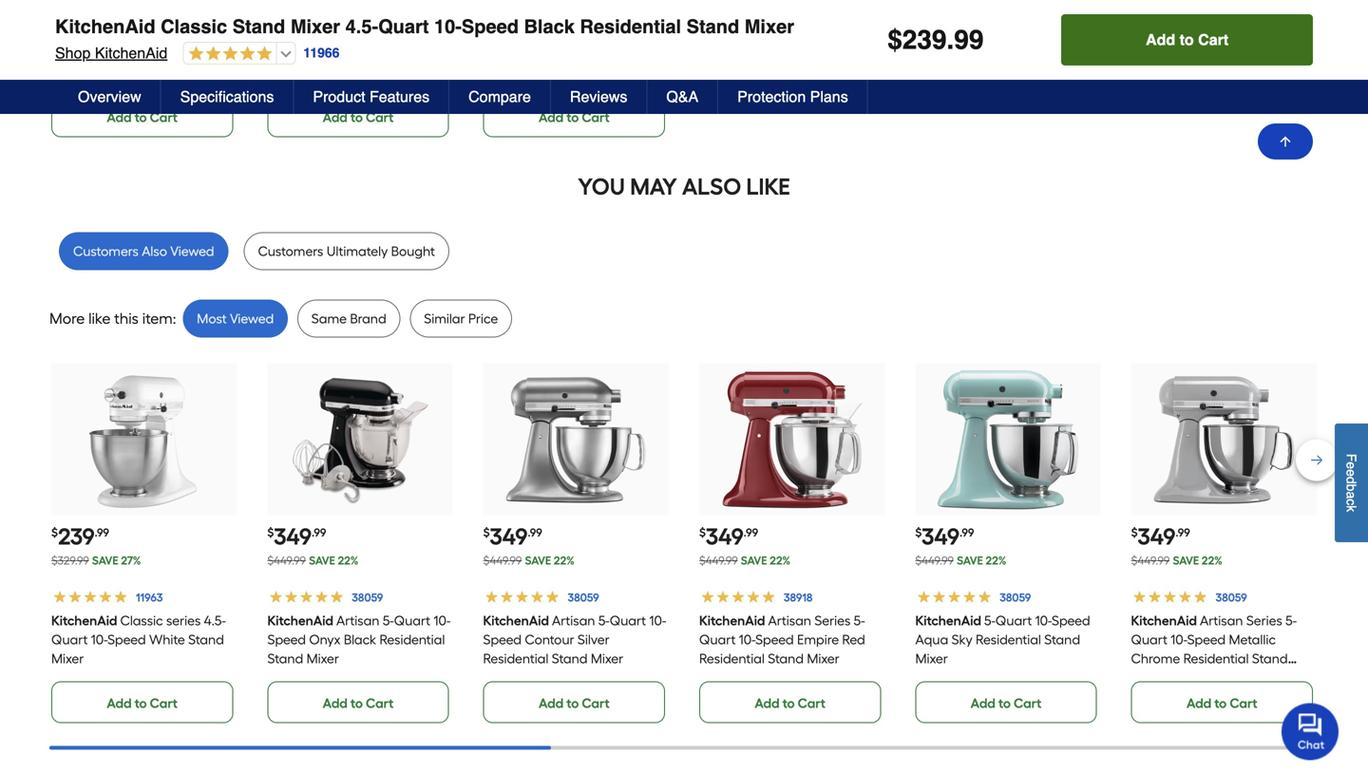 Task type: locate. For each thing, give the bounding box(es) containing it.
10-
[[434, 16, 462, 38], [433, 613, 450, 629], [649, 613, 666, 629], [1035, 613, 1052, 629], [91, 632, 107, 648], [739, 632, 755, 648], [1171, 632, 1187, 648]]

add to cart for add to cart link for artisan 5-quart 10- speed onyx black residential stand mixer
[[323, 696, 394, 712]]

349 for artisan 5-quart 10- speed contour silver residential stand mixer
[[490, 523, 528, 551]]

2 horizontal spatial 1
[[611, 27, 616, 43]]

6 save from the left
[[1173, 554, 1199, 568]]

jar up reviews
[[626, 65, 643, 81]]

4 349 from the left
[[922, 523, 960, 551]]

1 horizontal spatial viewed
[[230, 311, 274, 327]]

cart
[[1198, 31, 1229, 48], [150, 109, 178, 126], [366, 109, 394, 126], [582, 109, 610, 126], [150, 696, 178, 712], [366, 696, 394, 712], [582, 696, 610, 712], [798, 696, 826, 712], [1014, 696, 1042, 712], [1230, 696, 1257, 712]]

$329.99
[[51, 554, 89, 568]]

kitchenaid artisan series 5-quart 10-speed metallic chrome residential stand mixer image
[[1150, 365, 1298, 514]]

22% up artisan 5-quart 10- speed contour silver residential stand mixer on the left of page
[[554, 554, 575, 568]]

1 right 4- in the left of the page
[[187, 27, 192, 43]]

4 save from the left
[[741, 554, 767, 568]]

3 in- from the left
[[596, 27, 611, 43]]

speed inside "artisan series 5- quart 10-speed empire red residential stand mixer"
[[755, 632, 794, 648]]

4.5- right series
[[204, 613, 226, 629]]

black+decker
[[267, 27, 366, 43], [483, 27, 582, 43]]

0 horizontal spatial customers
[[73, 243, 139, 260]]

watt for 3-
[[545, 46, 575, 62]]

classic
[[161, 16, 227, 38], [120, 613, 163, 629]]

3 save from the left
[[525, 554, 551, 568]]

kitchenaid artisan 5-quart 10-speed contour silver residential stand mixer image
[[502, 365, 650, 514]]

1 horizontal spatial series
[[1246, 613, 1282, 629]]

239 up $329.99 at the left of the page
[[58, 523, 95, 551]]

22% up artisan 5-quart 10- speed onyx black residential stand mixer
[[338, 554, 359, 568]]

349
[[274, 523, 312, 551], [490, 523, 528, 551], [706, 523, 744, 551], [922, 523, 960, 551], [1138, 523, 1176, 551]]

list item
[[51, 0, 237, 137], [267, 0, 453, 137], [483, 0, 669, 137]]

save left 27%
[[92, 554, 118, 568]]

features
[[370, 88, 430, 105]]

add to cart link for classic series 4.5- quart 10-speed white stand mixer
[[51, 682, 233, 724]]

0 horizontal spatial also
[[142, 243, 167, 260]]

5 .99 from the left
[[960, 526, 974, 540]]

$ 349 .99 for artisan 5-quart 10- speed onyx black residential stand mixer
[[267, 523, 326, 551]]

1 $ 349 .99 from the left
[[267, 523, 326, 551]]

series
[[814, 613, 851, 629], [1246, 613, 1282, 629]]

4 $449.99 from the left
[[915, 554, 954, 568]]

shop
[[55, 44, 91, 62]]

3 349 list item from the left
[[699, 364, 885, 724]]

immersion down 3-
[[579, 46, 642, 62]]

cart for add to cart link related to artisan series 5- quart 10-speed empire red residential stand mixer
[[798, 696, 826, 712]]

1 horizontal spatial white
[[149, 632, 185, 648]]

0 horizontal spatial 1
[[187, 27, 192, 43]]

5- inside artisan 5-quart 10- speed contour silver residential stand mixer
[[599, 613, 610, 629]]

add to cart for artisan series 5- quart 10-speed metallic chrome residential stand mixer add to cart link
[[1187, 696, 1257, 712]]

2 with from the left
[[533, 65, 558, 81]]

arrow up image
[[1278, 134, 1293, 149]]

239
[[902, 25, 947, 55], [58, 523, 95, 551]]

add to cart link down 5-quart 10-speed aqua sky residential stand mixer
[[915, 682, 1097, 724]]

1 220- from the left
[[303, 46, 329, 62]]

accessory inside the 6-in-1 5-speed black 220-watt immersion blender with accessory jar
[[346, 65, 407, 81]]

.99 inside $ 239 .99
[[95, 526, 109, 540]]

0 horizontal spatial 4.5-
[[204, 613, 226, 629]]

black left 3-
[[524, 16, 575, 38]]

1 inside chefcubii 4-in-1 steam air fryer food dehydrator 6- slice white convection toaster oven (1550-watt)
[[187, 27, 192, 43]]

0 horizontal spatial immersion
[[363, 46, 426, 62]]

speed inside the 6-in-1 5-speed black 220-watt immersion blender with accessory jar
[[414, 27, 452, 43]]

jar up 'features'
[[410, 65, 427, 81]]

1 horizontal spatial in-
[[380, 27, 395, 43]]

kitchenaid for artisan 5-quart 10- speed onyx black residential stand mixer
[[267, 613, 333, 629]]

mixer inside classic series 4.5- quart 10-speed white stand mixer
[[51, 651, 84, 667]]

1 artisan from the left
[[336, 613, 379, 629]]

artisan series 5- quart 10-speed metallic chrome residential stand mixer
[[1131, 613, 1297, 686]]

series
[[166, 613, 201, 629]]

save up "artisan series 5- quart 10-speed empire red residential stand mixer"
[[741, 554, 767, 568]]

customers up like
[[73, 243, 139, 260]]

2 349 list item from the left
[[483, 364, 669, 724]]

with inside the 6-in-1 5-speed black 220-watt immersion blender with accessory jar
[[317, 65, 342, 81]]

1 with from the left
[[317, 65, 342, 81]]

to inside add to cart button
[[1180, 31, 1194, 48]]

$329.99 save 27%
[[51, 554, 141, 568]]

artisan inside artisan series 5- quart 10-speed metallic chrome residential stand mixer
[[1200, 613, 1243, 629]]

blender down 11966
[[267, 65, 313, 81]]

1 customers from the left
[[73, 243, 139, 260]]

artisan
[[336, 613, 379, 629], [552, 613, 595, 629], [768, 613, 811, 629], [1200, 613, 1243, 629]]

0 vertical spatial 4.5-
[[345, 16, 378, 38]]

.99
[[95, 526, 109, 540], [312, 526, 326, 540], [528, 526, 542, 540], [744, 526, 758, 540], [960, 526, 974, 540], [1176, 526, 1190, 540]]

1 horizontal spatial 6-
[[369, 27, 380, 43]]

customers left ultimately at left
[[258, 243, 323, 260]]

fotile
[[51, 27, 93, 43]]

10- inside 5-quart 10-speed aqua sky residential stand mixer
[[1035, 613, 1052, 629]]

6- inside chefcubii 4-in-1 steam air fryer food dehydrator 6- slice white convection toaster oven (1550-watt)
[[208, 46, 219, 62]]

0 horizontal spatial watt
[[329, 46, 359, 62]]

accessory inside 3-in-1 5-speed black 220-watt immersion blender with accessory jar
[[562, 65, 623, 81]]

e
[[1344, 462, 1359, 469], [1344, 469, 1359, 477]]

1 vertical spatial also
[[142, 243, 167, 260]]

0 horizontal spatial in-
[[172, 27, 187, 43]]

5-quart 10-speed aqua sky residential stand mixer
[[915, 613, 1090, 667]]

1 horizontal spatial 1
[[395, 27, 400, 43]]

blender inside 3-in-1 5-speed black 220-watt immersion blender with accessory jar
[[483, 65, 529, 81]]

chat invite button image
[[1282, 703, 1340, 761]]

$ for artisan 5-quart 10- speed contour silver residential stand mixer
[[483, 526, 490, 540]]

stand inside 5-quart 10-speed aqua sky residential stand mixer
[[1044, 632, 1080, 648]]

4 .99 from the left
[[744, 526, 758, 540]]

2 jar from the left
[[626, 65, 643, 81]]

10- inside classic series 4.5- quart 10-speed white stand mixer
[[91, 632, 107, 648]]

1 black+decker from the left
[[267, 27, 366, 43]]

5 22% from the left
[[1202, 554, 1222, 568]]

2 save from the left
[[309, 554, 335, 568]]

2 $449.99 from the left
[[483, 554, 522, 568]]

3 $449.99 save 22% from the left
[[699, 554, 791, 568]]

1 22% from the left
[[338, 554, 359, 568]]

$449.99 save 22% for artisan 5-quart 10- speed onyx black residential stand mixer
[[267, 554, 359, 568]]

watt up product
[[329, 46, 359, 62]]

fryer
[[71, 46, 101, 62]]

2 watt from the left
[[545, 46, 575, 62]]

e up d
[[1344, 462, 1359, 469]]

speed inside artisan series 5- quart 10-speed metallic chrome residential stand mixer
[[1187, 632, 1226, 648]]

0 horizontal spatial viewed
[[170, 243, 214, 260]]

white
[[82, 65, 118, 81], [149, 632, 185, 648]]

kitchenaid classic series 4.5-quart 10-speed white stand mixer image
[[70, 365, 218, 514]]

4 $ 349 .99 from the left
[[915, 523, 974, 551]]

1 inside the 6-in-1 5-speed black 220-watt immersion blender with accessory jar
[[395, 27, 400, 43]]

series up empire
[[814, 613, 851, 629]]

product features
[[313, 88, 430, 105]]

2 immersion from the left
[[579, 46, 642, 62]]

2 horizontal spatial list item
[[483, 0, 669, 137]]

220- up product
[[303, 46, 329, 62]]

2 22% from the left
[[554, 554, 575, 568]]

stand
[[232, 16, 285, 38], [687, 16, 739, 38], [188, 632, 224, 648], [1044, 632, 1080, 648], [267, 651, 303, 667], [552, 651, 588, 667], [768, 651, 804, 667], [1252, 651, 1288, 667]]

mixer inside artisan 5-quart 10- speed onyx black residential stand mixer
[[306, 651, 339, 667]]

5-
[[403, 27, 414, 43], [619, 27, 630, 43], [383, 613, 394, 629], [599, 613, 610, 629], [854, 613, 865, 629], [984, 613, 995, 629], [1286, 613, 1297, 629]]

27%
[[121, 554, 141, 568]]

$449.99 save 22%
[[267, 554, 359, 568], [483, 554, 575, 568], [699, 554, 791, 568], [915, 554, 1006, 568], [1131, 554, 1222, 568]]

2 blender from the left
[[483, 65, 529, 81]]

jar for 6-in-1 5-speed black 220-watt immersion blender with accessory jar
[[410, 65, 427, 81]]

22% for silver
[[554, 554, 575, 568]]

save for 5-quart 10-speed aqua sky residential stand mixer
[[957, 554, 983, 568]]

1 vertical spatial classic
[[120, 613, 163, 629]]

22% up "artisan series 5- quart 10-speed empire red residential stand mixer"
[[770, 554, 791, 568]]

residential inside 5-quart 10-speed aqua sky residential stand mixer
[[976, 632, 1041, 648]]

4.5-
[[345, 16, 378, 38], [204, 613, 226, 629]]

list item containing fotile
[[51, 0, 237, 137]]

in- inside the 6-in-1 5-speed black 220-watt immersion blender with accessory jar
[[380, 27, 395, 43]]

1 $449.99 from the left
[[267, 554, 306, 568]]

protection plans
[[737, 88, 848, 105]]

add to cart link down 3-in-1 5-speed black 220-watt immersion blender with accessory jar
[[483, 96, 665, 137]]

immersion inside the 6-in-1 5-speed black 220-watt immersion blender with accessory jar
[[363, 46, 426, 62]]

1 horizontal spatial list item
[[267, 0, 453, 137]]

2 349 from the left
[[490, 523, 528, 551]]

artisan inside artisan 5-quart 10- speed contour silver residential stand mixer
[[552, 613, 595, 629]]

overview button
[[59, 80, 161, 114]]

add to cart for add to cart link under the 6-in-1 5-speed black 220-watt immersion blender with accessory jar
[[323, 109, 394, 126]]

3 artisan from the left
[[768, 613, 811, 629]]

1 horizontal spatial also
[[682, 173, 741, 201]]

2 horizontal spatial in-
[[596, 27, 611, 43]]

1 list item from the left
[[51, 0, 237, 137]]

1 horizontal spatial 220-
[[519, 46, 545, 62]]

2 series from the left
[[1246, 613, 1282, 629]]

speed inside artisan 5-quart 10- speed onyx black residential stand mixer
[[267, 632, 306, 648]]

4.8 stars image
[[184, 46, 272, 63]]

artisan for silver
[[552, 613, 595, 629]]

immersion inside 3-in-1 5-speed black 220-watt immersion blender with accessory jar
[[579, 46, 642, 62]]

5- inside artisan series 5- quart 10-speed metallic chrome residential stand mixer
[[1286, 613, 1297, 629]]

3 list item from the left
[[483, 0, 669, 137]]

1 blender from the left
[[267, 65, 313, 81]]

residential inside "artisan series 5- quart 10-speed empire red residential stand mixer"
[[699, 651, 765, 667]]

0 horizontal spatial black+decker
[[267, 27, 366, 43]]

2 artisan from the left
[[552, 613, 595, 629]]

classic left series
[[120, 613, 163, 629]]

viewed
[[170, 243, 214, 260], [230, 311, 274, 327]]

0 horizontal spatial white
[[82, 65, 118, 81]]

1 watt from the left
[[329, 46, 359, 62]]

steam
[[195, 27, 234, 43]]

save up onyx
[[309, 554, 335, 568]]

series inside "artisan series 5- quart 10-speed empire red residential stand mixer"
[[814, 613, 851, 629]]

add to cart link down artisan 5-quart 10- speed contour silver residential stand mixer on the left of page
[[483, 682, 665, 724]]

$449.99
[[267, 554, 306, 568], [483, 554, 522, 568], [699, 554, 738, 568], [915, 554, 954, 568], [1131, 554, 1170, 568]]

kitchenaid classic stand mixer 4.5-quart 10-speed black residential stand mixer
[[55, 16, 794, 38]]

classic up dehydrator
[[161, 16, 227, 38]]

white down series
[[149, 632, 185, 648]]

cart for add to cart link below 3-in-1 5-speed black 220-watt immersion blender with accessory jar
[[582, 109, 610, 126]]

stand inside "artisan series 5- quart 10-speed empire red residential stand mixer"
[[768, 651, 804, 667]]

reviews
[[570, 88, 627, 105]]

1 vertical spatial 239
[[58, 523, 95, 551]]

save for artisan 5-quart 10- speed contour silver residential stand mixer
[[525, 554, 551, 568]]

black inside 3-in-1 5-speed black 220-watt immersion blender with accessory jar
[[483, 46, 516, 62]]

black+decker for 3-in-1 5-speed black 220-watt immersion blender with accessory jar
[[483, 27, 582, 43]]

220- for 3-
[[519, 46, 545, 62]]

1 right 3-
[[611, 27, 616, 43]]

accessory up product features in the top left of the page
[[346, 65, 407, 81]]

$449.99 for artisan 5-quart 10- speed onyx black residential stand mixer
[[267, 554, 306, 568]]

add to cart for add to cart link inside 239 list item
[[107, 696, 178, 712]]

$449.99 save 22% for artisan series 5- quart 10-speed metallic chrome residential stand mixer
[[1131, 554, 1222, 568]]

2 $ 349 .99 from the left
[[483, 523, 542, 551]]

1 vertical spatial 4.5-
[[204, 613, 226, 629]]

0 horizontal spatial 220-
[[303, 46, 329, 62]]

jar for 3-in-1 5-speed black 220-watt immersion blender with accessory jar
[[626, 65, 643, 81]]

0 vertical spatial viewed
[[170, 243, 214, 260]]

in- inside 3-in-1 5-speed black 220-watt immersion blender with accessory jar
[[596, 27, 611, 43]]

2 e from the top
[[1344, 469, 1359, 477]]

series inside artisan series 5- quart 10-speed metallic chrome residential stand mixer
[[1246, 613, 1282, 629]]

artisan inside artisan 5-quart 10- speed onyx black residential stand mixer
[[336, 613, 379, 629]]

black+decker left 3-
[[483, 27, 582, 43]]

1 horizontal spatial blender
[[483, 65, 529, 81]]

5 $449.99 save 22% from the left
[[1131, 554, 1222, 568]]

$ 239 .99
[[51, 523, 109, 551]]

2 black+decker from the left
[[483, 27, 582, 43]]

5 349 from the left
[[1138, 523, 1176, 551]]

to
[[1180, 31, 1194, 48], [135, 109, 147, 126], [350, 109, 363, 126], [566, 109, 579, 126], [135, 696, 147, 712], [350, 696, 363, 712], [566, 696, 579, 712], [782, 696, 795, 712], [998, 696, 1011, 712], [1214, 696, 1227, 712]]

5- inside 3-in-1 5-speed black 220-watt immersion blender with accessory jar
[[619, 27, 630, 43]]

1 $449.99 save 22% from the left
[[267, 554, 359, 568]]

22% for black
[[338, 554, 359, 568]]

viewed up : on the top of page
[[170, 243, 214, 260]]

white down shop kitchenaid
[[82, 65, 118, 81]]

classic inside classic series 4.5- quart 10-speed white stand mixer
[[120, 613, 163, 629]]

also left like
[[682, 173, 741, 201]]

2 .99 from the left
[[312, 526, 326, 540]]

349 for artisan 5-quart 10- speed onyx black residential stand mixer
[[274, 523, 312, 551]]

1 1 from the left
[[187, 27, 192, 43]]

0 vertical spatial 6-
[[369, 27, 380, 43]]

like
[[88, 310, 110, 328]]

add to cart for add to cart link associated with artisan 5-quart 10- speed contour silver residential stand mixer
[[539, 696, 610, 712]]

1 vertical spatial white
[[149, 632, 185, 648]]

chrome
[[1131, 651, 1180, 667]]

2 220- from the left
[[519, 46, 545, 62]]

quart inside artisan 5-quart 10- speed onyx black residential stand mixer
[[394, 613, 430, 629]]

1 349 list item from the left
[[267, 364, 453, 724]]

349 list item
[[267, 364, 453, 724], [483, 364, 669, 724], [699, 364, 885, 724], [915, 364, 1101, 724], [1131, 364, 1317, 724]]

artisan for empire
[[768, 613, 811, 629]]

artisan up onyx
[[336, 613, 379, 629]]

22% up 5-quart 10-speed aqua sky residential stand mixer
[[986, 554, 1006, 568]]

4 artisan from the left
[[1200, 613, 1243, 629]]

brand
[[350, 311, 386, 327]]

add to cart
[[1146, 31, 1229, 48], [107, 109, 178, 126], [323, 109, 394, 126], [539, 109, 610, 126], [107, 696, 178, 712], [323, 696, 394, 712], [539, 696, 610, 712], [755, 696, 826, 712], [971, 696, 1042, 712], [1187, 696, 1257, 712]]

jar inside the 6-in-1 5-speed black 220-watt immersion blender with accessory jar
[[410, 65, 427, 81]]

6- down steam
[[208, 46, 219, 62]]

save up sky in the right bottom of the page
[[957, 554, 983, 568]]

5 349 list item from the left
[[1131, 364, 1317, 724]]

viewed right most
[[230, 311, 274, 327]]

black
[[524, 16, 575, 38], [267, 46, 300, 62], [483, 46, 516, 62], [344, 632, 376, 648]]

6- up product features in the top left of the page
[[369, 27, 380, 43]]

mixer
[[291, 16, 340, 38], [745, 16, 794, 38], [51, 651, 84, 667], [306, 651, 339, 667], [591, 651, 624, 667], [807, 651, 839, 667], [915, 651, 948, 667], [1131, 670, 1164, 686]]

5 $449.99 from the left
[[1131, 554, 1170, 568]]

0 horizontal spatial with
[[317, 65, 342, 81]]

add
[[1146, 31, 1175, 48], [107, 109, 132, 126], [323, 109, 348, 126], [539, 109, 564, 126], [107, 696, 132, 712], [323, 696, 348, 712], [539, 696, 564, 712], [755, 696, 780, 712], [971, 696, 995, 712], [1187, 696, 1211, 712]]

0 vertical spatial 239
[[902, 25, 947, 55]]

watt up reviews
[[545, 46, 575, 62]]

22% for residential
[[986, 554, 1006, 568]]

349 for artisan series 5- quart 10-speed metallic chrome residential stand mixer
[[1138, 523, 1176, 551]]

e up b
[[1344, 469, 1359, 477]]

2 in- from the left
[[380, 27, 395, 43]]

also up item
[[142, 243, 167, 260]]

1 horizontal spatial accessory
[[562, 65, 623, 81]]

4 349 list item from the left
[[915, 364, 1101, 724]]

0 horizontal spatial 6-
[[208, 46, 219, 62]]

add to cart link down "artisan series 5- quart 10-speed empire red residential stand mixer"
[[699, 682, 881, 724]]

product features button
[[294, 80, 449, 114]]

2 customers from the left
[[258, 243, 323, 260]]

bought
[[391, 243, 435, 260]]

0 horizontal spatial series
[[814, 613, 851, 629]]

immersion down kitchenaid classic stand mixer 4.5-quart 10-speed black residential stand mixer
[[363, 46, 426, 62]]

artisan up empire
[[768, 613, 811, 629]]

with for 6-
[[317, 65, 342, 81]]

accessory up reviews
[[562, 65, 623, 81]]

3 $449.99 from the left
[[699, 554, 738, 568]]

blender inside the 6-in-1 5-speed black 220-watt immersion blender with accessory jar
[[267, 65, 313, 81]]

1 horizontal spatial with
[[533, 65, 558, 81]]

2 $449.99 save 22% from the left
[[483, 554, 575, 568]]

with inside 3-in-1 5-speed black 220-watt immersion blender with accessory jar
[[533, 65, 558, 81]]

1 349 from the left
[[274, 523, 312, 551]]

cart for artisan series 5- quart 10-speed metallic chrome residential stand mixer add to cart link
[[1230, 696, 1257, 712]]

chefcubii
[[96, 27, 157, 43]]

like
[[746, 173, 790, 201]]

4 22% from the left
[[986, 554, 1006, 568]]

add to cart link down classic series 4.5- quart 10-speed white stand mixer
[[51, 682, 233, 724]]

3 $ 349 .99 from the left
[[699, 523, 758, 551]]

series up the "metallic"
[[1246, 613, 1282, 629]]

3 .99 from the left
[[528, 526, 542, 540]]

mixer inside 5-quart 10-speed aqua sky residential stand mixer
[[915, 651, 948, 667]]

immersion
[[363, 46, 426, 62], [579, 46, 642, 62]]

22% up artisan series 5- quart 10-speed metallic chrome residential stand mixer
[[1202, 554, 1222, 568]]

239 inside list item
[[58, 523, 95, 551]]

immersion for 6-
[[363, 46, 426, 62]]

jar
[[410, 65, 427, 81], [626, 65, 643, 81]]

with
[[317, 65, 342, 81], [533, 65, 558, 81]]

$ inside $ 239 .99
[[51, 526, 58, 540]]

add to cart link down the "metallic"
[[1131, 682, 1313, 724]]

add to cart link down artisan 5-quart 10- speed onyx black residential stand mixer
[[267, 682, 449, 724]]

1 .99 from the left
[[95, 526, 109, 540]]

220- inside 3-in-1 5-speed black 220-watt immersion blender with accessory jar
[[519, 46, 545, 62]]

2 list item from the left
[[267, 0, 453, 137]]

5- inside the 6-in-1 5-speed black 220-watt immersion blender with accessory jar
[[403, 27, 414, 43]]

.99 for artisan series 5- quart 10-speed metallic chrome residential stand mixer
[[1176, 526, 1190, 540]]

1 vertical spatial 6-
[[208, 46, 219, 62]]

$ for classic series 4.5- quart 10-speed white stand mixer
[[51, 526, 58, 540]]

blender up "compare"
[[483, 65, 529, 81]]

white inside classic series 4.5- quart 10-speed white stand mixer
[[149, 632, 185, 648]]

add to cart link for artisan series 5- quart 10-speed metallic chrome residential stand mixer
[[1131, 682, 1313, 724]]

save
[[92, 554, 118, 568], [309, 554, 335, 568], [525, 554, 551, 568], [741, 554, 767, 568], [957, 554, 983, 568], [1173, 554, 1199, 568]]

black left 11966
[[267, 46, 300, 62]]

black+decker up 11966
[[267, 27, 366, 43]]

0 horizontal spatial jar
[[410, 65, 427, 81]]

0 vertical spatial white
[[82, 65, 118, 81]]

0 horizontal spatial accessory
[[346, 65, 407, 81]]

.99 for artisan series 5- quart 10-speed empire red residential stand mixer
[[744, 526, 758, 540]]

5 save from the left
[[957, 554, 983, 568]]

1 horizontal spatial jar
[[626, 65, 643, 81]]

3 349 from the left
[[706, 523, 744, 551]]

2 1 from the left
[[395, 27, 400, 43]]

black+decker for 6-in-1 5-speed black 220-watt immersion blender with accessory jar
[[267, 27, 366, 43]]

1 up 'features'
[[395, 27, 400, 43]]

1 save from the left
[[92, 554, 118, 568]]

most viewed
[[197, 311, 274, 327]]

artisan up silver
[[552, 613, 595, 629]]

cart for add to cart link associated with artisan 5-quart 10- speed contour silver residential stand mixer
[[582, 696, 610, 712]]

1
[[187, 27, 192, 43], [395, 27, 400, 43], [611, 27, 616, 43]]

add to cart inside 239 list item
[[107, 696, 178, 712]]

1 horizontal spatial immersion
[[579, 46, 642, 62]]

in- up 'features'
[[380, 27, 395, 43]]

3 22% from the left
[[770, 554, 791, 568]]

$ for 5-quart 10-speed aqua sky residential stand mixer
[[915, 526, 922, 540]]

4 $449.99 save 22% from the left
[[915, 554, 1006, 568]]

0 horizontal spatial 239
[[58, 523, 95, 551]]

5 $ 349 .99 from the left
[[1131, 523, 1190, 551]]

black up "compare"
[[483, 46, 516, 62]]

add to cart link inside 239 list item
[[51, 682, 233, 724]]

1 horizontal spatial black+decker
[[483, 27, 582, 43]]

3 1 from the left
[[611, 27, 616, 43]]

1 in- from the left
[[172, 27, 187, 43]]

artisan for black
[[336, 613, 379, 629]]

2 accessory from the left
[[562, 65, 623, 81]]

black right onyx
[[344, 632, 376, 648]]

in- up dehydrator
[[172, 27, 187, 43]]

1 horizontal spatial customers
[[258, 243, 323, 260]]

1 inside 3-in-1 5-speed black 220-watt immersion blender with accessory jar
[[611, 27, 616, 43]]

quart inside classic series 4.5- quart 10-speed white stand mixer
[[51, 632, 88, 648]]

save inside 239 list item
[[92, 554, 118, 568]]

1 accessory from the left
[[346, 65, 407, 81]]

$ 349 .99 for artisan series 5- quart 10-speed metallic chrome residential stand mixer
[[1131, 523, 1190, 551]]

cart inside 239 list item
[[150, 696, 178, 712]]

1 horizontal spatial 4.5-
[[345, 16, 378, 38]]

stand inside artisan 5-quart 10- speed contour silver residential stand mixer
[[552, 651, 588, 667]]

6 .99 from the left
[[1176, 526, 1190, 540]]

in- up reviews
[[596, 27, 611, 43]]

add to cart inside button
[[1146, 31, 1229, 48]]

save up artisan series 5- quart 10-speed metallic chrome residential stand mixer
[[1173, 554, 1199, 568]]

artisan up the "metallic"
[[1200, 613, 1243, 629]]

0 horizontal spatial list item
[[51, 0, 237, 137]]

1 vertical spatial viewed
[[230, 311, 274, 327]]

1 jar from the left
[[410, 65, 427, 81]]

residential inside artisan series 5- quart 10-speed metallic chrome residential stand mixer
[[1184, 651, 1249, 667]]

0 vertical spatial also
[[682, 173, 741, 201]]

1 series from the left
[[814, 613, 851, 629]]

add to cart link
[[51, 96, 233, 137], [267, 96, 449, 137], [483, 96, 665, 137], [51, 682, 233, 724], [267, 682, 449, 724], [483, 682, 665, 724], [699, 682, 881, 724], [915, 682, 1097, 724], [1131, 682, 1313, 724]]

jar inside 3-in-1 5-speed black 220-watt immersion blender with accessory jar
[[626, 65, 643, 81]]

watt)
[[169, 84, 204, 100]]

1 horizontal spatial watt
[[545, 46, 575, 62]]

1 horizontal spatial 239
[[902, 25, 947, 55]]

watt inside 3-in-1 5-speed black 220-watt immersion blender with accessory jar
[[545, 46, 575, 62]]

1 immersion from the left
[[363, 46, 426, 62]]

239 for .99
[[58, 523, 95, 551]]

artisan inside "artisan series 5- quart 10-speed empire red residential stand mixer"
[[768, 613, 811, 629]]

artisan for metallic
[[1200, 613, 1243, 629]]

6-in-1 5-speed black 220-watt immersion blender with accessory jar
[[267, 27, 452, 81]]

0 horizontal spatial blender
[[267, 65, 313, 81]]

220- up compare button in the top left of the page
[[519, 46, 545, 62]]

220- inside the 6-in-1 5-speed black 220-watt immersion blender with accessory jar
[[303, 46, 329, 62]]

watt inside the 6-in-1 5-speed black 220-watt immersion blender with accessory jar
[[329, 46, 359, 62]]

4.5- up product features in the top left of the page
[[345, 16, 378, 38]]

.99 for classic series 4.5- quart 10-speed white stand mixer
[[95, 526, 109, 540]]

residential
[[580, 16, 681, 38], [379, 632, 445, 648], [976, 632, 1041, 648], [483, 651, 549, 667], [699, 651, 765, 667], [1184, 651, 1249, 667]]

speed inside 3-in-1 5-speed black 220-watt immersion blender with accessory jar
[[630, 27, 668, 43]]

239 left 99
[[902, 25, 947, 55]]

save up 'contour' on the bottom left of the page
[[525, 554, 551, 568]]

speed
[[462, 16, 519, 38], [414, 27, 452, 43], [630, 27, 668, 43], [1052, 613, 1090, 629], [107, 632, 146, 648], [267, 632, 306, 648], [483, 632, 522, 648], [755, 632, 794, 648], [1187, 632, 1226, 648]]

kitchenaid inside 239 list item
[[51, 613, 117, 629]]

0 vertical spatial classic
[[161, 16, 227, 38]]



Task type: vqa. For each thing, say whether or not it's contained in the screenshot.


Task type: describe. For each thing, give the bounding box(es) containing it.
add to cart for add to cart link under "convection"
[[107, 109, 178, 126]]

.
[[947, 25, 954, 55]]

f
[[1344, 454, 1359, 462]]

q&a
[[666, 88, 698, 105]]

.99 for 5-quart 10-speed aqua sky residential stand mixer
[[960, 526, 974, 540]]

sky
[[951, 632, 972, 648]]

kitchenaid artisan 5-quart 10-speed onyx black residential stand mixer image
[[286, 365, 434, 514]]

add inside 239 list item
[[107, 696, 132, 712]]

mixer inside artisan series 5- quart 10-speed metallic chrome residential stand mixer
[[1131, 670, 1164, 686]]

1 for 3-in-1 5-speed black 220-watt immersion blender with accessory jar
[[611, 27, 616, 43]]

add to cart button
[[1061, 14, 1313, 66]]

mixer inside artisan 5-quart 10- speed contour silver residential stand mixer
[[591, 651, 624, 667]]

$ 239 . 99
[[888, 25, 984, 55]]

5- inside "artisan series 5- quart 10-speed empire red residential stand mixer"
[[854, 613, 865, 629]]

slice
[[51, 65, 79, 81]]

$ for artisan series 5- quart 10-speed metallic chrome residential stand mixer
[[1131, 526, 1138, 540]]

cart for add to cart link under the 6-in-1 5-speed black 220-watt immersion blender with accessory jar
[[366, 109, 394, 126]]

artisan 5-quart 10- speed contour silver residential stand mixer
[[483, 613, 666, 667]]

blender for 6-in-1 5-speed black 220-watt immersion blender with accessory jar
[[267, 65, 313, 81]]

protection
[[737, 88, 806, 105]]

price
[[468, 311, 498, 327]]

4-
[[160, 27, 172, 43]]

add to cart link for artisan series 5- quart 10-speed empire red residential stand mixer
[[699, 682, 881, 724]]

22% for metallic
[[1202, 554, 1222, 568]]

customers also viewed
[[73, 243, 214, 260]]

kitchenaid artisan series 5-quart 10-speed empire red residential stand mixer image
[[718, 365, 866, 514]]

in- for 3-in-1 5-speed black 220-watt immersion blender with accessory jar
[[596, 27, 611, 43]]

white inside chefcubii 4-in-1 steam air fryer food dehydrator 6- slice white convection toaster oven (1550-watt)
[[82, 65, 118, 81]]

cart for add to cart link inside 239 list item
[[150, 696, 178, 712]]

item
[[142, 310, 173, 328]]

air
[[51, 46, 68, 62]]

residential inside artisan 5-quart 10- speed contour silver residential stand mixer
[[483, 651, 549, 667]]

protection plans button
[[718, 80, 868, 114]]

red
[[842, 632, 865, 648]]

kitchenaid for classic series 4.5- quart 10-speed white stand mixer
[[51, 613, 117, 629]]

compare button
[[449, 80, 551, 114]]

a
[[1344, 491, 1359, 499]]

kitchenaid for artisan series 5- quart 10-speed empire red residential stand mixer
[[699, 613, 765, 629]]

add to cart for add to cart link below 3-in-1 5-speed black 220-watt immersion blender with accessory jar
[[539, 109, 610, 126]]

similar price
[[424, 311, 498, 327]]

d
[[1344, 477, 1359, 484]]

quart inside 5-quart 10-speed aqua sky residential stand mixer
[[995, 613, 1032, 629]]

349 for artisan series 5- quart 10-speed empire red residential stand mixer
[[706, 523, 744, 551]]

99
[[954, 25, 984, 55]]

oven
[[99, 84, 132, 100]]

with for 3-
[[533, 65, 558, 81]]

$449.99 for artisan series 5- quart 10-speed empire red residential stand mixer
[[699, 554, 738, 568]]

stand inside artisan 5-quart 10- speed onyx black residential stand mixer
[[267, 651, 303, 667]]

specifications button
[[161, 80, 294, 114]]

239 for .
[[902, 25, 947, 55]]

add to cart link down "convection"
[[51, 96, 233, 137]]

stand inside artisan series 5- quart 10-speed metallic chrome residential stand mixer
[[1252, 651, 1288, 667]]

add to cart for 5-quart 10-speed aqua sky residential stand mixer add to cart link
[[971, 696, 1042, 712]]

mixer inside "artisan series 5- quart 10-speed empire red residential stand mixer"
[[807, 651, 839, 667]]

$ 349 .99 for artisan series 5- quart 10-speed empire red residential stand mixer
[[699, 523, 758, 551]]

10- inside "artisan series 5- quart 10-speed empire red residential stand mixer"
[[739, 632, 755, 648]]

toaster
[[51, 84, 96, 100]]

$449.99 for artisan series 5- quart 10-speed metallic chrome residential stand mixer
[[1131, 554, 1170, 568]]

$449.99 save 22% for 5-quart 10-speed aqua sky residential stand mixer
[[915, 554, 1006, 568]]

10- inside artisan series 5- quart 10-speed metallic chrome residential stand mixer
[[1171, 632, 1187, 648]]

shop kitchenaid
[[55, 44, 167, 62]]

blender for 3-in-1 5-speed black 220-watt immersion blender with accessory jar
[[483, 65, 529, 81]]

.99 for artisan 5-quart 10- speed contour silver residential stand mixer
[[528, 526, 542, 540]]

cart for add to cart link under "convection"
[[150, 109, 178, 126]]

watt for 6-
[[329, 46, 359, 62]]

$ for artisan series 5- quart 10-speed empire red residential stand mixer
[[699, 526, 706, 540]]

more like this item :
[[49, 310, 176, 328]]

cart for add to cart link for artisan 5-quart 10- speed onyx black residential stand mixer
[[366, 696, 394, 712]]

k
[[1344, 506, 1359, 512]]

save for artisan series 5- quart 10-speed metallic chrome residential stand mixer
[[1173, 554, 1199, 568]]

overview
[[78, 88, 141, 105]]

speed inside classic series 4.5- quart 10-speed white stand mixer
[[107, 632, 146, 648]]

add to cart link for artisan 5-quart 10- speed contour silver residential stand mixer
[[483, 682, 665, 724]]

$449.99 save 22% for artisan 5-quart 10- speed contour silver residential stand mixer
[[483, 554, 575, 568]]

:
[[173, 310, 176, 328]]

may
[[630, 173, 677, 201]]

f e e d b a c k
[[1344, 454, 1359, 512]]

artisan series 5- quart 10-speed empire red residential stand mixer
[[699, 613, 865, 667]]

10- inside artisan 5-quart 10- speed contour silver residential stand mixer
[[649, 613, 666, 629]]

classic series 4.5- quart 10-speed white stand mixer
[[51, 613, 226, 667]]

cart for 5-quart 10-speed aqua sky residential stand mixer add to cart link
[[1014, 696, 1042, 712]]

cart inside add to cart button
[[1198, 31, 1229, 48]]

quart inside artisan 5-quart 10- speed contour silver residential stand mixer
[[610, 613, 646, 629]]

$ for artisan 5-quart 10- speed onyx black residential stand mixer
[[267, 526, 274, 540]]

this
[[114, 310, 139, 328]]

plans
[[810, 88, 848, 105]]

11966
[[303, 45, 340, 60]]

5- inside artisan 5-quart 10- speed onyx black residential stand mixer
[[383, 613, 394, 629]]

speed inside 5-quart 10-speed aqua sky residential stand mixer
[[1052, 613, 1090, 629]]

in- inside chefcubii 4-in-1 steam air fryer food dehydrator 6- slice white convection toaster oven (1550-watt)
[[172, 27, 187, 43]]

accessory for 3-
[[562, 65, 623, 81]]

dehydrator
[[137, 46, 205, 62]]

accessory for 6-
[[346, 65, 407, 81]]

kitchenaid for 5-quart 10-speed aqua sky residential stand mixer
[[915, 613, 981, 629]]

3-in-1 5-speed black 220-watt immersion blender with accessory jar
[[483, 27, 668, 81]]

silver
[[578, 632, 610, 648]]

series for empire
[[814, 613, 851, 629]]

kitchenaid for artisan 5-quart 10- speed contour silver residential stand mixer
[[483, 613, 549, 629]]

metallic
[[1229, 632, 1276, 648]]

$ 349 .99 for 5-quart 10-speed aqua sky residential stand mixer
[[915, 523, 974, 551]]

(1550-
[[135, 84, 169, 100]]

quart inside artisan series 5- quart 10-speed metallic chrome residential stand mixer
[[1131, 632, 1168, 648]]

residential inside artisan 5-quart 10- speed onyx black residential stand mixer
[[379, 632, 445, 648]]

stand inside classic series 4.5- quart 10-speed white stand mixer
[[188, 632, 224, 648]]

food
[[104, 46, 134, 62]]

immersion for 3-
[[579, 46, 642, 62]]

to inside 239 list item
[[135, 696, 147, 712]]

10- inside artisan 5-quart 10- speed onyx black residential stand mixer
[[433, 613, 450, 629]]

black inside the 6-in-1 5-speed black 220-watt immersion blender with accessory jar
[[267, 46, 300, 62]]

similar
[[424, 311, 465, 327]]

220- for 6-
[[303, 46, 329, 62]]

empire
[[797, 632, 839, 648]]

$449.99 save 22% for artisan series 5- quart 10-speed empire red residential stand mixer
[[699, 554, 791, 568]]

artisan 5-quart 10- speed onyx black residential stand mixer
[[267, 613, 450, 667]]

most
[[197, 311, 227, 327]]

quart inside "artisan series 5- quart 10-speed empire red residential stand mixer"
[[699, 632, 736, 648]]

5- inside 5-quart 10-speed aqua sky residential stand mixer
[[984, 613, 995, 629]]

you
[[578, 173, 625, 201]]

q&a button
[[647, 80, 718, 114]]

kitchenaid 5-quart 10-speed aqua sky residential stand mixer image
[[934, 365, 1082, 514]]

3-
[[585, 27, 596, 43]]

$ 349 .99 for artisan 5-quart 10- speed contour silver residential stand mixer
[[483, 523, 542, 551]]

$449.99 for artisan 5-quart 10- speed contour silver residential stand mixer
[[483, 554, 522, 568]]

.99 for artisan 5-quart 10- speed onyx black residential stand mixer
[[312, 526, 326, 540]]

convection
[[121, 65, 190, 81]]

save for classic series 4.5- quart 10-speed white stand mixer
[[92, 554, 118, 568]]

reviews button
[[551, 80, 647, 114]]

ultimately
[[327, 243, 388, 260]]

c
[[1344, 499, 1359, 506]]

aqua
[[915, 632, 948, 648]]

b
[[1344, 484, 1359, 491]]

in- for 6-in-1 5-speed black 220-watt immersion blender with accessory jar
[[380, 27, 395, 43]]

4.5- inside classic series 4.5- quart 10-speed white stand mixer
[[204, 613, 226, 629]]

add inside add to cart button
[[1146, 31, 1175, 48]]

save for artisan 5-quart 10- speed onyx black residential stand mixer
[[309, 554, 335, 568]]

$449.99 for 5-quart 10-speed aqua sky residential stand mixer
[[915, 554, 954, 568]]

black inside artisan 5-quart 10- speed onyx black residential stand mixer
[[344, 632, 376, 648]]

chefcubii 4-in-1 steam air fryer food dehydrator 6- slice white convection toaster oven (1550-watt)
[[51, 27, 234, 100]]

save for artisan series 5- quart 10-speed empire red residential stand mixer
[[741, 554, 767, 568]]

1 e from the top
[[1344, 462, 1359, 469]]

add to cart link for artisan 5-quart 10- speed onyx black residential stand mixer
[[267, 682, 449, 724]]

customers ultimately bought
[[258, 243, 435, 260]]

contour
[[525, 632, 574, 648]]

f e e d b a c k button
[[1335, 424, 1368, 542]]

kitchenaid for artisan series 5- quart 10-speed metallic chrome residential stand mixer
[[1131, 613, 1197, 629]]

customers for customers ultimately bought
[[258, 243, 323, 260]]

1 for 6-in-1 5-speed black 220-watt immersion blender with accessory jar
[[395, 27, 400, 43]]

you may also like
[[578, 173, 790, 201]]

add to cart link down the 6-in-1 5-speed black 220-watt immersion blender with accessory jar
[[267, 96, 449, 137]]

customers for customers also viewed
[[73, 243, 139, 260]]

349 for 5-quart 10-speed aqua sky residential stand mixer
[[922, 523, 960, 551]]

add to cart for add to cart link related to artisan series 5- quart 10-speed empire red residential stand mixer
[[755, 696, 826, 712]]

onyx
[[309, 632, 340, 648]]

series for metallic
[[1246, 613, 1282, 629]]

same brand
[[311, 311, 386, 327]]

239 list item
[[51, 364, 237, 724]]

6- inside the 6-in-1 5-speed black 220-watt immersion blender with accessory jar
[[369, 27, 380, 43]]

add to cart link for 5-quart 10-speed aqua sky residential stand mixer
[[915, 682, 1097, 724]]

22% for empire
[[770, 554, 791, 568]]

specifications
[[180, 88, 274, 105]]

same
[[311, 311, 347, 327]]

compare
[[468, 88, 531, 105]]

product
[[313, 88, 365, 105]]

speed inside artisan 5-quart 10- speed contour silver residential stand mixer
[[483, 632, 522, 648]]

more
[[49, 310, 85, 328]]



